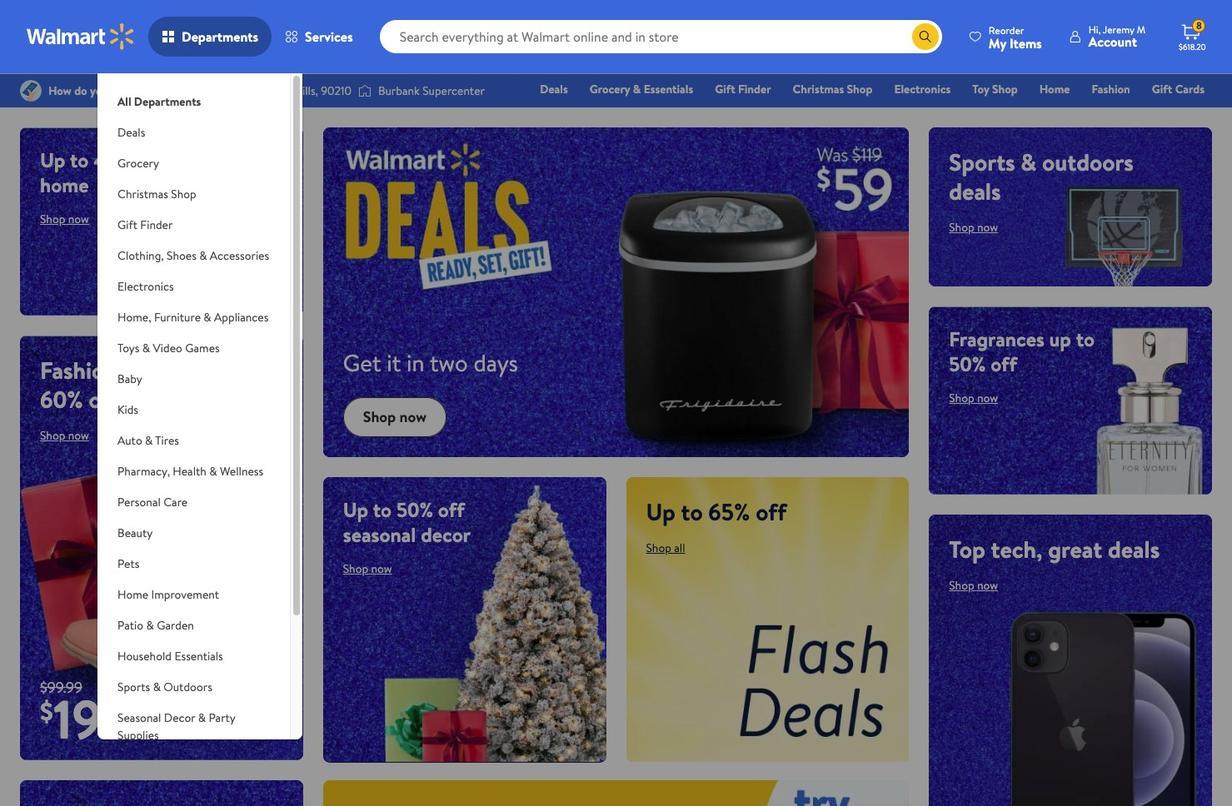 Task type: locate. For each thing, give the bounding box(es) containing it.
0 horizontal spatial grocery
[[118, 155, 159, 172]]

sports & outdoors
[[118, 679, 212, 696]]

sports inside dropdown button
[[118, 679, 150, 696]]

christmas inside 'dropdown button'
[[118, 186, 168, 203]]

& inside seasonal decor & party supplies
[[198, 710, 206, 727]]

deals
[[540, 81, 568, 98], [118, 124, 145, 141]]

0 vertical spatial gift finder
[[715, 81, 771, 98]]

0 horizontal spatial finder
[[140, 217, 173, 233]]

1 vertical spatial finder
[[140, 217, 173, 233]]

to for up to 65% off
[[681, 496, 703, 528]]

deals inside dropdown button
[[118, 124, 145, 141]]

top
[[950, 533, 986, 566]]

registry
[[1013, 104, 1056, 121]]

patio
[[118, 618, 143, 634]]

shop now link for up to 50% off seasonal decor
[[343, 561, 392, 577]]

christmas shop for christmas shop 'dropdown button'
[[118, 186, 196, 203]]

fashion for fashion gifts up to 60% off
[[40, 354, 117, 387]]

off inside up to 40% off home
[[137, 146, 163, 174]]

electronics link
[[887, 80, 959, 98]]

finder up "clothing,"
[[140, 217, 173, 233]]

departments up deals dropdown button
[[134, 93, 201, 110]]

60%
[[40, 383, 83, 416]]

all departments
[[118, 93, 201, 110]]

decor
[[164, 710, 195, 727]]

pets
[[118, 556, 140, 573]]

home
[[1040, 81, 1071, 98], [118, 587, 148, 603]]

fashion left baby
[[40, 354, 117, 387]]

now for top tech, great deals
[[978, 578, 999, 594]]

essentials inside dropdown button
[[175, 648, 223, 665]]

christmas
[[793, 81, 845, 98], [118, 186, 168, 203]]

one debit link
[[1070, 103, 1141, 122]]

electronics down "clothing,"
[[118, 278, 174, 295]]

gift down search search field
[[715, 81, 736, 98]]

to
[[70, 146, 89, 174], [1077, 325, 1095, 353], [207, 354, 229, 387], [373, 496, 392, 524], [681, 496, 703, 528]]

up
[[1050, 325, 1072, 353], [176, 354, 201, 387]]

1 horizontal spatial fashion
[[1092, 81, 1131, 98]]

baby button
[[98, 364, 290, 395]]

up inside up to 40% off home
[[40, 146, 65, 174]]

seasonal decor & party supplies
[[118, 710, 235, 744]]

clothing, shoes & accessories
[[118, 248, 269, 264]]

0 vertical spatial finder
[[738, 81, 771, 98]]

0 horizontal spatial deals
[[118, 124, 145, 141]]

gift finder inside gift finder link
[[715, 81, 771, 98]]

& right toys
[[142, 340, 150, 357]]

search icon image
[[919, 30, 933, 43]]

gift
[[715, 81, 736, 98], [1153, 81, 1173, 98], [118, 217, 138, 233]]

gift finder for gift finder link
[[715, 81, 771, 98]]

0 horizontal spatial electronics
[[118, 278, 174, 295]]

electronics inside dropdown button
[[118, 278, 174, 295]]

fashion
[[1092, 81, 1131, 98], [40, 354, 117, 387]]

0 vertical spatial departments
[[182, 28, 258, 46]]

& right furniture
[[204, 309, 211, 326]]

gift up "clothing,"
[[118, 217, 138, 233]]

1 horizontal spatial up
[[343, 496, 368, 524]]

toy shop
[[973, 81, 1018, 98]]

now
[[68, 211, 89, 228], [978, 219, 999, 236], [978, 390, 999, 407], [400, 407, 427, 428], [68, 427, 89, 444], [371, 561, 392, 577], [978, 578, 999, 594]]

finder
[[738, 81, 771, 98], [140, 217, 173, 233]]

pharmacy, health & wellness
[[118, 463, 264, 480]]

1 vertical spatial christmas shop
[[118, 186, 196, 203]]

$618.20
[[1179, 41, 1207, 53]]

personal care
[[118, 494, 188, 511]]

christmas shop button
[[98, 179, 290, 210]]

christmas right gift finder link
[[793, 81, 845, 98]]

electronics down the search icon
[[895, 81, 951, 98]]

0 vertical spatial grocery
[[590, 81, 631, 98]]

0 vertical spatial deals
[[950, 175, 1001, 208]]

seasonal
[[343, 521, 416, 549]]

seasonal decor & party supplies button
[[98, 703, 290, 752]]

2 horizontal spatial gift
[[1153, 81, 1173, 98]]

0 horizontal spatial 50%
[[397, 496, 434, 524]]

& inside sports & outdoors deals
[[1021, 146, 1037, 178]]

off inside "up to 50% off seasonal decor"
[[438, 496, 465, 524]]

up for up to 65% off
[[646, 496, 676, 528]]

0 vertical spatial 50%
[[950, 350, 986, 378]]

christmas down 40%
[[118, 186, 168, 203]]

deals button
[[98, 118, 290, 148]]

off
[[137, 146, 163, 174], [991, 350, 1018, 378], [89, 383, 120, 416], [438, 496, 465, 524], [756, 496, 787, 528]]

1 vertical spatial gift finder
[[118, 217, 173, 233]]

1 vertical spatial departments
[[134, 93, 201, 110]]

1 horizontal spatial grocery
[[590, 81, 631, 98]]

gift inside gift cards registry
[[1153, 81, 1173, 98]]

grocery down all
[[118, 155, 159, 172]]

hi,
[[1089, 23, 1101, 37]]

one debit
[[1077, 104, 1134, 121]]

gift for gift finder link
[[715, 81, 736, 98]]

gift finder for gift finder "dropdown button"
[[118, 217, 173, 233]]

1 vertical spatial deals
[[1108, 533, 1160, 566]]

0 horizontal spatial christmas shop
[[118, 186, 196, 203]]

$99.99 $ 19 99
[[40, 677, 129, 757]]

0 vertical spatial fashion
[[1092, 81, 1131, 98]]

1 horizontal spatial christmas
[[793, 81, 845, 98]]

gift cards link
[[1145, 80, 1213, 98]]

& left outdoors in the bottom left of the page
[[153, 679, 161, 696]]

gift left 'cards'
[[1153, 81, 1173, 98]]

1 vertical spatial 50%
[[397, 496, 434, 524]]

0 horizontal spatial up
[[176, 354, 201, 387]]

fashion up one debit link
[[1092, 81, 1131, 98]]

19
[[53, 682, 102, 757]]

gift finder inside gift finder "dropdown button"
[[118, 217, 173, 233]]

to inside fashion gifts up to 60% off
[[207, 354, 229, 387]]

0 horizontal spatial gift
[[118, 217, 138, 233]]

to inside up to 40% off home
[[70, 146, 89, 174]]

finder inside "dropdown button"
[[140, 217, 173, 233]]

1 horizontal spatial deals
[[540, 81, 568, 98]]

home, furniture & appliances
[[118, 309, 269, 326]]

up
[[40, 146, 65, 174], [343, 496, 368, 524], [646, 496, 676, 528]]

essentials down patio & garden dropdown button
[[175, 648, 223, 665]]

home for home improvement
[[118, 587, 148, 603]]

grocery
[[590, 81, 631, 98], [118, 155, 159, 172]]

2 horizontal spatial up
[[646, 496, 676, 528]]

1 vertical spatial electronics
[[118, 278, 174, 295]]

off inside fashion gifts up to 60% off
[[89, 383, 120, 416]]

1 horizontal spatial essentials
[[644, 81, 694, 98]]

sports down registry link
[[950, 146, 1016, 178]]

0 vertical spatial christmas
[[793, 81, 845, 98]]

1 horizontal spatial deals
[[1108, 533, 1160, 566]]

shop now
[[40, 211, 89, 228], [950, 219, 999, 236], [950, 390, 999, 407], [363, 407, 427, 428], [40, 427, 89, 444], [343, 561, 392, 577], [950, 578, 999, 594]]

& left party
[[198, 710, 206, 727]]

electronics
[[895, 81, 951, 98], [118, 278, 174, 295]]

fashion for fashion
[[1092, 81, 1131, 98]]

essentials
[[644, 81, 694, 98], [175, 648, 223, 665]]

home for home
[[1040, 81, 1071, 98]]

50% inside fragrances up to 50% off
[[950, 350, 986, 378]]

to for up to 50% off seasonal decor
[[373, 496, 392, 524]]

1 horizontal spatial gift finder
[[715, 81, 771, 98]]

deals link
[[533, 80, 576, 98]]

shop now link for up to 40% off home
[[40, 211, 89, 228]]

great
[[1049, 533, 1103, 566]]

gift finder
[[715, 81, 771, 98], [118, 217, 173, 233]]

fashion gifts up to 60% off
[[40, 354, 229, 416]]

fashion inside fashion gifts up to 60% off
[[40, 354, 117, 387]]

gift inside "dropdown button"
[[118, 217, 138, 233]]

grocery for grocery
[[118, 155, 159, 172]]

0 horizontal spatial sports
[[118, 679, 150, 696]]

essentials down walmart site-wide search box
[[644, 81, 694, 98]]

home inside dropdown button
[[118, 587, 148, 603]]

0 horizontal spatial home
[[118, 587, 148, 603]]

deals for deals link
[[540, 81, 568, 98]]

sports & outdoors deals
[[950, 146, 1134, 208]]

finder left christmas shop link
[[738, 81, 771, 98]]

departments up all departments 'link'
[[182, 28, 258, 46]]

& right patio
[[146, 618, 154, 634]]

deals inside sports & outdoors deals
[[950, 175, 1001, 208]]

1 vertical spatial essentials
[[175, 648, 223, 665]]

0 vertical spatial electronics
[[895, 81, 951, 98]]

now for fashion gifts up to 60% off
[[68, 427, 89, 444]]

shop now for top tech, great deals
[[950, 578, 999, 594]]

electronics for 'electronics' link
[[895, 81, 951, 98]]

0 horizontal spatial christmas
[[118, 186, 168, 203]]

reorder
[[989, 23, 1025, 37]]

1 horizontal spatial sports
[[950, 146, 1016, 178]]

& down walmart site-wide search box
[[633, 81, 641, 98]]

1 vertical spatial christmas
[[118, 186, 168, 203]]

walmart image
[[27, 23, 135, 50]]

grocery inside dropdown button
[[118, 155, 159, 172]]

up inside "up to 50% off seasonal decor"
[[343, 496, 368, 524]]

& down registry link
[[1021, 146, 1037, 178]]

grocery right deals link
[[590, 81, 631, 98]]

0 horizontal spatial essentials
[[175, 648, 223, 665]]

jeremy
[[1103, 23, 1135, 37]]

1 horizontal spatial electronics
[[895, 81, 951, 98]]

electronics button
[[98, 272, 290, 303]]

0 horizontal spatial deals
[[950, 175, 1001, 208]]

1 horizontal spatial up
[[1050, 325, 1072, 353]]

household essentials button
[[98, 642, 290, 673]]

1 horizontal spatial home
[[1040, 81, 1071, 98]]

sports inside sports & outdoors deals
[[950, 146, 1016, 178]]

& right shoes
[[199, 248, 207, 264]]

shop now for fashion gifts up to 60% off
[[40, 427, 89, 444]]

Search search field
[[380, 20, 943, 53]]

1 horizontal spatial christmas shop
[[793, 81, 873, 98]]

off for up to 50% off seasonal decor
[[438, 496, 465, 524]]

deals
[[950, 175, 1001, 208], [1108, 533, 1160, 566]]

0 vertical spatial christmas shop
[[793, 81, 873, 98]]

0 vertical spatial deals
[[540, 81, 568, 98]]

1 vertical spatial home
[[118, 587, 148, 603]]

christmas for christmas shop 'dropdown button'
[[118, 186, 168, 203]]

christmas shop inside 'dropdown button'
[[118, 186, 196, 203]]

home up registry link
[[1040, 81, 1071, 98]]

sports up the seasonal at the left bottom of the page
[[118, 679, 150, 696]]

to inside "up to 50% off seasonal decor"
[[373, 496, 392, 524]]

now for up to 40% off home
[[68, 211, 89, 228]]

1 vertical spatial grocery
[[118, 155, 159, 172]]

outdoors
[[1043, 146, 1134, 178]]

0 vertical spatial sports
[[950, 146, 1016, 178]]

home up patio
[[118, 587, 148, 603]]

8
[[1197, 19, 1203, 33]]

0 horizontal spatial gift finder
[[118, 217, 173, 233]]

1 horizontal spatial gift
[[715, 81, 736, 98]]

1 horizontal spatial 50%
[[950, 350, 986, 378]]

1 vertical spatial fashion
[[40, 354, 117, 387]]

decor
[[421, 521, 471, 549]]

wellness
[[220, 463, 264, 480]]

0 vertical spatial home
[[1040, 81, 1071, 98]]

departments
[[182, 28, 258, 46], [134, 93, 201, 110]]

beauty
[[118, 525, 153, 542]]

all
[[674, 540, 686, 557]]

1 vertical spatial deals
[[118, 124, 145, 141]]

1 vertical spatial sports
[[118, 679, 150, 696]]

to inside fragrances up to 50% off
[[1077, 325, 1095, 353]]

1 horizontal spatial finder
[[738, 81, 771, 98]]

shop now for up to 50% off seasonal decor
[[343, 561, 392, 577]]

0 horizontal spatial fashion
[[40, 354, 117, 387]]

shop
[[847, 81, 873, 98], [993, 81, 1018, 98], [171, 186, 196, 203], [40, 211, 65, 228], [950, 219, 975, 236], [950, 390, 975, 407], [363, 407, 396, 428], [40, 427, 65, 444], [646, 540, 672, 557], [343, 561, 369, 577], [950, 578, 975, 594]]

0 horizontal spatial up
[[40, 146, 65, 174]]

now for fragrances up to 50% off
[[978, 390, 999, 407]]

deals for deals dropdown button
[[118, 124, 145, 141]]



Task type: describe. For each thing, give the bounding box(es) containing it.
games
[[185, 340, 220, 357]]

christmas shop link
[[786, 80, 880, 98]]

pharmacy, health & wellness button
[[98, 457, 290, 488]]

shop now link for fragrances up to 50% off
[[950, 390, 999, 407]]

& left tires
[[145, 433, 153, 449]]

all departments link
[[98, 73, 290, 118]]

auto & tires
[[118, 433, 179, 449]]

home, furniture & appliances button
[[98, 303, 290, 333]]

household essentials
[[118, 648, 223, 665]]

to for up to 40% off home
[[70, 146, 89, 174]]

now for sports & outdoors deals
[[978, 219, 999, 236]]

hi, jeremy m account
[[1089, 23, 1146, 51]]

christmas shop for christmas shop link
[[793, 81, 873, 98]]

beauty button
[[98, 518, 290, 549]]

furniture
[[154, 309, 201, 326]]

services button
[[272, 17, 366, 57]]

$99.99
[[40, 677, 82, 698]]

& right health at the bottom of the page
[[209, 463, 217, 480]]

$
[[40, 693, 53, 730]]

fashion link
[[1085, 80, 1138, 98]]

toys & video games
[[118, 340, 220, 357]]

shop all
[[646, 540, 686, 557]]

was dollar $99.99, now dollar 19.99 group
[[20, 677, 129, 761]]

up for up to 50% off seasonal decor
[[343, 496, 368, 524]]

departments button
[[148, 17, 272, 57]]

garden
[[157, 618, 194, 634]]

shoes
[[167, 248, 197, 264]]

kids button
[[98, 395, 290, 426]]

tech,
[[991, 533, 1043, 566]]

grocery & essentials
[[590, 81, 694, 98]]

tires
[[155, 433, 179, 449]]

shop all link
[[646, 540, 686, 557]]

shop now link for fashion gifts up to 60% off
[[40, 427, 89, 444]]

account
[[1089, 33, 1138, 51]]

shop now for sports & outdoors deals
[[950, 219, 999, 236]]

baby
[[118, 371, 142, 388]]

home link
[[1032, 80, 1078, 98]]

99
[[103, 692, 129, 724]]

toy
[[973, 81, 990, 98]]

my
[[989, 34, 1007, 52]]

sports for sports & outdoors
[[118, 679, 150, 696]]

up inside fashion gifts up to 60% off
[[176, 354, 201, 387]]

cards
[[1176, 81, 1205, 98]]

fragrances
[[950, 325, 1045, 353]]

shop now for up to 40% off home
[[40, 211, 89, 228]]

patio & garden button
[[98, 611, 290, 642]]

outdoors
[[164, 679, 212, 696]]

up inside fragrances up to 50% off
[[1050, 325, 1072, 353]]

care
[[164, 494, 188, 511]]

& inside dropdown button
[[146, 618, 154, 634]]

improvement
[[151, 587, 219, 603]]

deals for top tech, great deals
[[1108, 533, 1160, 566]]

kids
[[118, 402, 138, 418]]

supplies
[[118, 728, 159, 744]]

toys & video games button
[[98, 333, 290, 364]]

home improvement
[[118, 587, 219, 603]]

personal care button
[[98, 488, 290, 518]]

up to 40% off home
[[40, 146, 163, 199]]

up for up to 40% off home
[[40, 146, 65, 174]]

off for up to 65% off
[[756, 496, 787, 528]]

grocery for grocery & essentials
[[590, 81, 631, 98]]

christmas for christmas shop link
[[793, 81, 845, 98]]

pharmacy,
[[118, 463, 170, 480]]

debit
[[1105, 104, 1134, 121]]

finder for gift finder link
[[738, 81, 771, 98]]

40%
[[93, 146, 132, 174]]

all
[[118, 93, 131, 110]]

party
[[209, 710, 235, 727]]

personal
[[118, 494, 161, 511]]

up to 50% off seasonal decor
[[343, 496, 471, 549]]

video
[[153, 340, 182, 357]]

8 $618.20
[[1179, 19, 1207, 53]]

grocery & essentials link
[[582, 80, 701, 98]]

shop inside 'dropdown button'
[[171, 186, 196, 203]]

shop now link for top tech, great deals
[[950, 578, 999, 594]]

m
[[1137, 23, 1146, 37]]

now for up to 50% off seasonal decor
[[371, 561, 392, 577]]

walmart+ link
[[1148, 103, 1213, 122]]

shop now for fragrances up to 50% off
[[950, 390, 999, 407]]

gift for gift finder "dropdown button"
[[118, 217, 138, 233]]

gift finder button
[[98, 210, 290, 241]]

departments inside dropdown button
[[182, 28, 258, 46]]

gifts
[[123, 354, 170, 387]]

up to 65% off
[[646, 496, 787, 528]]

0 vertical spatial essentials
[[644, 81, 694, 98]]

fragrances up to 50% off
[[950, 325, 1095, 378]]

sports for sports & outdoors deals
[[950, 146, 1016, 178]]

household
[[118, 648, 172, 665]]

patio & garden
[[118, 618, 194, 634]]

registry link
[[1006, 103, 1063, 122]]

departments inside 'link'
[[134, 93, 201, 110]]

off for up to 40% off home
[[137, 146, 163, 174]]

deals for sports & outdoors deals
[[950, 175, 1001, 208]]

items
[[1010, 34, 1042, 52]]

finder for gift finder "dropdown button"
[[140, 217, 173, 233]]

65%
[[709, 496, 751, 528]]

off inside fragrances up to 50% off
[[991, 350, 1018, 378]]

reorder my items
[[989, 23, 1042, 52]]

seasonal
[[118, 710, 161, 727]]

Walmart Site-Wide search field
[[380, 20, 943, 53]]

toy shop link
[[965, 80, 1026, 98]]

clothing, shoes & accessories button
[[98, 241, 290, 272]]

grocery button
[[98, 148, 290, 179]]

toys
[[118, 340, 140, 357]]

50% inside "up to 50% off seasonal decor"
[[397, 496, 434, 524]]

home improvement button
[[98, 580, 290, 611]]

shop now link for sports & outdoors deals
[[950, 219, 999, 236]]

auto & tires button
[[98, 426, 290, 457]]

auto
[[118, 433, 142, 449]]

appliances
[[214, 309, 269, 326]]

gift cards registry
[[1013, 81, 1205, 121]]

electronics for electronics dropdown button
[[118, 278, 174, 295]]

walmart+
[[1155, 104, 1205, 121]]



Task type: vqa. For each thing, say whether or not it's contained in the screenshot.
SANTEE,
no



